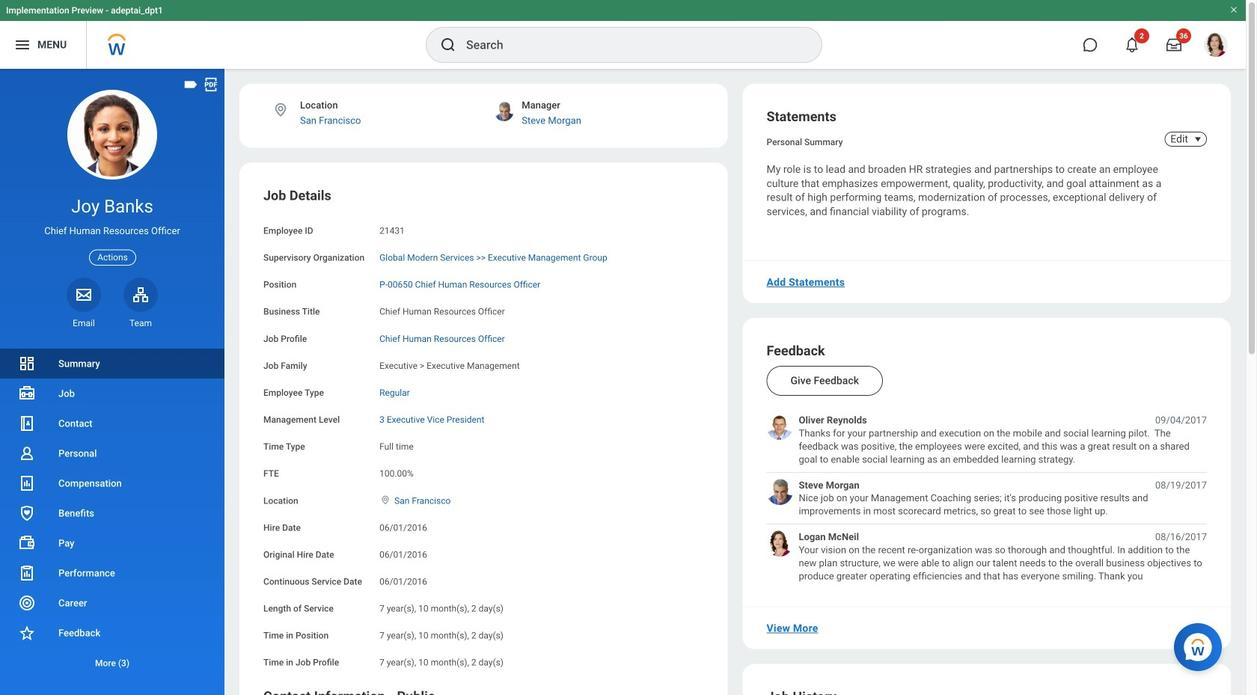 Task type: locate. For each thing, give the bounding box(es) containing it.
0 horizontal spatial list
[[0, 349, 225, 678]]

group
[[264, 187, 704, 670]]

banner
[[0, 0, 1246, 69]]

Search Workday  search field
[[466, 28, 791, 61]]

justify image
[[13, 36, 31, 54]]

compensation image
[[18, 475, 36, 493]]

pay image
[[18, 535, 36, 552]]

feedback image
[[18, 624, 36, 642]]

1 horizontal spatial list
[[767, 414, 1208, 583]]

list
[[0, 349, 225, 678], [767, 414, 1208, 583]]

mail image
[[75, 286, 93, 304]]

email joy banks element
[[67, 317, 101, 329]]

notifications large image
[[1125, 37, 1140, 52]]

personal image
[[18, 445, 36, 463]]

performance image
[[18, 564, 36, 582]]

career image
[[18, 594, 36, 612]]

view printable version (pdf) image
[[203, 76, 219, 93]]

full time element
[[380, 439, 414, 452]]

benefits image
[[18, 505, 36, 523]]

profile logan mcneil image
[[1205, 33, 1228, 60]]

close environment banner image
[[1230, 5, 1239, 14]]



Task type: vqa. For each thing, say whether or not it's contained in the screenshot.
the rightmost 'list'
yes



Task type: describe. For each thing, give the bounding box(es) containing it.
employee's photo (logan mcneil) image
[[767, 531, 793, 557]]

job image
[[18, 385, 36, 403]]

contact image
[[18, 415, 36, 433]]

team joy banks element
[[124, 317, 158, 329]]

summary image
[[18, 355, 36, 373]]

employee's photo (oliver reynolds) image
[[767, 414, 793, 440]]

navigation pane region
[[0, 69, 225, 695]]

employee's photo (steve morgan) image
[[767, 479, 793, 505]]

tag image
[[183, 76, 199, 93]]

search image
[[439, 36, 457, 54]]

location image
[[380, 495, 392, 506]]

caret down image
[[1190, 133, 1208, 145]]

location image
[[272, 102, 289, 118]]

inbox large image
[[1167, 37, 1182, 52]]

view team image
[[132, 286, 150, 304]]

personal summary element
[[767, 134, 843, 147]]



